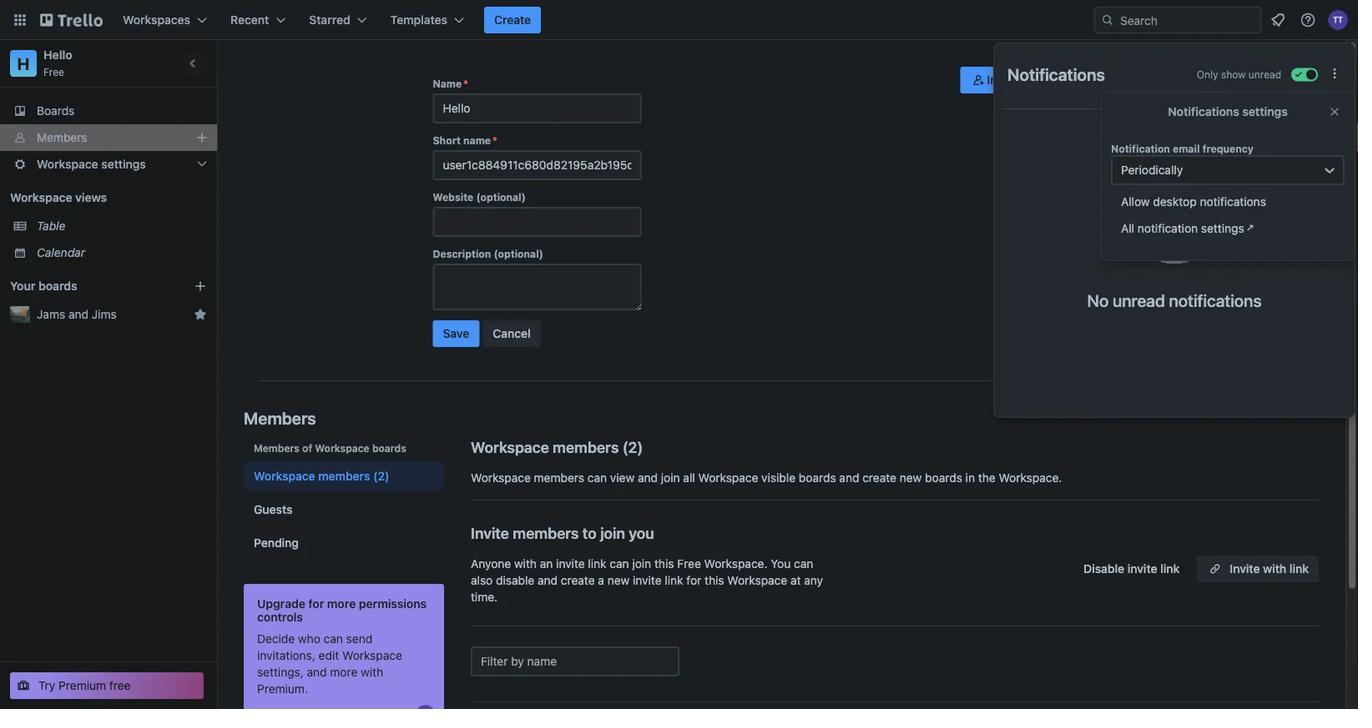 Task type: describe. For each thing, give the bounding box(es) containing it.
can inside upgrade for more permissions controls decide who can send invitations, edit workspace settings, and more with premium.
[[324, 632, 343, 646]]

and inside upgrade for more permissions controls decide who can send invitations, edit workspace settings, and more with premium.
[[307, 666, 327, 680]]

)
[[637, 438, 643, 456]]

all
[[683, 471, 695, 485]]

premium
[[59, 679, 106, 693]]

invite workspace members button
[[960, 67, 1147, 94]]

boards link
[[0, 98, 217, 124]]

1 vertical spatial more
[[330, 666, 358, 680]]

time.
[[471, 591, 498, 604]]

an
[[540, 557, 553, 571]]

starred
[[309, 13, 350, 27]]

notification
[[1138, 222, 1198, 235]]

new inside anyone with an invite link can join this free workspace. you can also disable and create a new invite link for this workspace at any time.
[[608, 574, 630, 588]]

free
[[109, 679, 131, 693]]

h link
[[10, 50, 37, 77]]

boards right visible
[[799, 471, 836, 485]]

invite workspace members
[[987, 73, 1137, 87]]

link inside button
[[1161, 562, 1180, 576]]

1 vertical spatial unread
[[1113, 291, 1165, 310]]

settings inside "link"
[[1201, 222, 1244, 235]]

calendar
[[37, 246, 85, 260]]

at
[[791, 574, 801, 588]]

can down you
[[610, 557, 629, 571]]

can up at
[[794, 557, 813, 571]]

starred button
[[299, 7, 377, 33]]

organizationdetailform element
[[433, 77, 642, 354]]

taco image
[[1130, 153, 1219, 264]]

(2)
[[373, 470, 389, 483]]

0 vertical spatial more
[[327, 597, 356, 611]]

visible
[[762, 471, 796, 485]]

who
[[298, 632, 320, 646]]

boards left in
[[925, 471, 962, 485]]

2
[[628, 438, 637, 456]]

create inside anyone with an invite link can join this free workspace. you can also disable and create a new invite link for this workspace at any time.
[[561, 574, 595, 588]]

upgrade
[[257, 597, 305, 611]]

with inside upgrade for more permissions controls decide who can send invitations, edit workspace settings, and more with premium.
[[361, 666, 383, 680]]

notifications for no unread notifications
[[1169, 291, 1262, 310]]

and right visible
[[839, 471, 859, 485]]

0 horizontal spatial workspace members
[[254, 470, 370, 483]]

hello
[[43, 48, 72, 62]]

calendar link
[[37, 245, 207, 261]]

any
[[804, 574, 823, 588]]

templates
[[390, 13, 447, 27]]

workspaces button
[[113, 7, 217, 33]]

invite for invite workspace members
[[987, 73, 1017, 87]]

search image
[[1101, 13, 1115, 27]]

and inside anyone with an invite link can join this free workspace. you can also disable and create a new invite link for this workspace at any time.
[[538, 574, 558, 588]]

notifications for notifications settings
[[1168, 105, 1240, 119]]

templates button
[[380, 7, 474, 33]]

pending
[[254, 536, 299, 550]]

add board image
[[194, 280, 207, 293]]

frequency
[[1203, 143, 1254, 154]]

notifications for notifications
[[1008, 64, 1105, 84]]

members down members of workspace boards
[[318, 470, 370, 483]]

in
[[966, 471, 975, 485]]

terry turtle (terryturtle) image
[[1328, 10, 1348, 30]]

free inside anyone with an invite link can join this free workspace. you can also disable and create a new invite link for this workspace at any time.
[[677, 557, 701, 571]]

you
[[771, 557, 791, 571]]

can left view
[[588, 471, 607, 485]]

disable invite link button
[[1074, 556, 1190, 583]]

0 vertical spatial unread
[[1249, 69, 1281, 81]]

hello free
[[43, 48, 72, 78]]

(
[[622, 438, 628, 456]]

1 vertical spatial *
[[493, 134, 497, 146]]

members of workspace boards
[[254, 442, 406, 454]]

guests
[[254, 503, 293, 517]]

1 vertical spatial this
[[705, 574, 724, 588]]

send
[[346, 632, 373, 646]]

allow desktop notifications
[[1121, 195, 1266, 209]]

2 vertical spatial members
[[254, 442, 300, 454]]

0 horizontal spatial join
[[600, 524, 625, 542]]

jims
[[92, 308, 117, 321]]

premium.
[[257, 682, 308, 696]]

email
[[1173, 143, 1200, 154]]

primary element
[[0, 0, 1358, 40]]

for inside upgrade for more permissions controls decide who can send invitations, edit workspace settings, and more with premium.
[[308, 597, 324, 611]]

with for anyone
[[514, 557, 537, 571]]

1 horizontal spatial workspace members
[[471, 438, 619, 456]]

invite for invite with link
[[1230, 562, 1260, 576]]

1 horizontal spatial new
[[900, 471, 922, 485]]

workspace inside upgrade for more permissions controls decide who can send invitations, edit workspace settings, and more with premium.
[[342, 649, 402, 663]]

all
[[1121, 222, 1135, 235]]

name *
[[433, 78, 468, 89]]

cancel button
[[483, 321, 541, 347]]

views
[[75, 191, 107, 205]]

invite members to join you
[[471, 524, 654, 542]]

boards
[[37, 104, 75, 118]]

disable
[[1084, 562, 1125, 576]]

edit
[[319, 649, 339, 663]]

save button
[[433, 321, 479, 347]]

notification
[[1111, 143, 1170, 154]]

settings for notifications settings
[[1242, 105, 1288, 119]]

workspace views
[[10, 191, 107, 205]]

invite inside button
[[1128, 562, 1158, 576]]

members up invite members to join you
[[534, 471, 584, 485]]

allow
[[1121, 195, 1150, 209]]

view
[[610, 471, 635, 485]]

0 vertical spatial members
[[37, 131, 87, 144]]

the
[[978, 471, 996, 485]]

invite for invite members to join you
[[471, 524, 509, 542]]

short
[[433, 134, 461, 146]]

anyone
[[471, 557, 511, 571]]

link inside button
[[1290, 562, 1309, 576]]



Task type: vqa. For each thing, say whether or not it's contained in the screenshot.
match inside the Done! 🙌🏽 0 Cards Match Filters
no



Task type: locate. For each thing, give the bounding box(es) containing it.
notifications
[[1200, 195, 1266, 209], [1169, 291, 1262, 310]]

invitations,
[[257, 649, 315, 663]]

0 vertical spatial workspace members
[[471, 438, 619, 456]]

1 vertical spatial for
[[308, 597, 324, 611]]

workspace members left (
[[471, 438, 619, 456]]

members down "search" icon
[[1085, 73, 1137, 87]]

unread right show
[[1249, 69, 1281, 81]]

join down you
[[632, 557, 651, 571]]

settings for workspace settings
[[101, 157, 146, 171]]

0 horizontal spatial free
[[43, 66, 64, 78]]

notifications inside button
[[1200, 195, 1266, 209]]

switch to… image
[[12, 12, 28, 28]]

desktop
[[1153, 195, 1197, 209]]

1 vertical spatial members
[[244, 408, 316, 428]]

can up edit
[[324, 632, 343, 646]]

* right name
[[493, 134, 497, 146]]

short name *
[[433, 134, 497, 146]]

permissions
[[359, 597, 427, 611]]

workspace. inside anyone with an invite link can join this free workspace. you can also disable and create a new invite link for this workspace at any time.
[[704, 557, 768, 571]]

workspace members can view and join all workspace visible boards and create new boards in the workspace.
[[471, 471, 1062, 485]]

2 horizontal spatial invite
[[1230, 562, 1260, 576]]

notification email frequency
[[1111, 143, 1254, 154]]

1 vertical spatial notifications
[[1169, 291, 1262, 310]]

0 vertical spatial workspace.
[[999, 471, 1062, 485]]

members up an
[[513, 524, 579, 542]]

all notification settings link
[[1111, 215, 1343, 242]]

notifications settings
[[1168, 105, 1288, 119]]

website
[[433, 191, 474, 203]]

1 vertical spatial invite
[[471, 524, 509, 542]]

settings inside dropdown button
[[101, 157, 146, 171]]

invite right an
[[556, 557, 585, 571]]

notifications for allow desktop notifications
[[1200, 195, 1266, 209]]

*
[[463, 78, 468, 89], [493, 134, 497, 146]]

0 horizontal spatial invite
[[556, 557, 585, 571]]

invite right a
[[633, 574, 662, 588]]

1 horizontal spatial invite
[[987, 73, 1017, 87]]

0 vertical spatial invite
[[987, 73, 1017, 87]]

1 horizontal spatial for
[[687, 574, 701, 588]]

0 horizontal spatial for
[[308, 597, 324, 611]]

0 vertical spatial for
[[687, 574, 701, 588]]

table link
[[37, 218, 207, 235]]

Search field
[[1115, 8, 1261, 33]]

only show unread
[[1197, 69, 1281, 81]]

with
[[514, 557, 537, 571], [1263, 562, 1287, 576], [361, 666, 383, 680]]

notifications down all notification settings "link"
[[1169, 291, 1262, 310]]

0 vertical spatial notifications
[[1200, 195, 1266, 209]]

0 vertical spatial notifications
[[1008, 64, 1105, 84]]

for
[[687, 574, 701, 588], [308, 597, 324, 611]]

0 horizontal spatial create
[[561, 574, 595, 588]]

1 vertical spatial workspace.
[[704, 557, 768, 571]]

1 vertical spatial create
[[561, 574, 595, 588]]

workspace settings
[[37, 157, 146, 171]]

name
[[463, 134, 491, 146]]

1 horizontal spatial create
[[863, 471, 897, 485]]

free inside hello free
[[43, 66, 64, 78]]

( 2 )
[[622, 438, 643, 456]]

save
[[443, 327, 469, 341]]

0 vertical spatial join
[[661, 471, 680, 485]]

new right a
[[608, 574, 630, 588]]

0 vertical spatial (optional)
[[476, 191, 526, 203]]

h
[[17, 53, 30, 73]]

and right view
[[638, 471, 658, 485]]

invite inside button
[[1230, 562, 1260, 576]]

create
[[863, 471, 897, 485], [561, 574, 595, 588]]

1 vertical spatial join
[[600, 524, 625, 542]]

guests link
[[244, 495, 444, 525]]

only
[[1197, 69, 1218, 81]]

workspace.
[[999, 471, 1062, 485], [704, 557, 768, 571]]

(optional) right description
[[494, 248, 543, 260]]

join
[[661, 471, 680, 485], [600, 524, 625, 542], [632, 557, 651, 571]]

invite right disable
[[1128, 562, 1158, 576]]

disable
[[496, 574, 535, 588]]

and
[[68, 308, 88, 321], [638, 471, 658, 485], [839, 471, 859, 485], [538, 574, 558, 588], [307, 666, 327, 680]]

with inside invite with link button
[[1263, 562, 1287, 576]]

recent button
[[220, 7, 296, 33]]

pending link
[[244, 528, 444, 559]]

can
[[588, 471, 607, 485], [610, 557, 629, 571], [794, 557, 813, 571], [324, 632, 343, 646]]

starred icon image
[[194, 308, 207, 321]]

your
[[10, 279, 35, 293]]

show
[[1221, 69, 1246, 81]]

settings down allow desktop notifications button
[[1201, 222, 1244, 235]]

try premium free
[[38, 679, 131, 693]]

and down edit
[[307, 666, 327, 680]]

0 vertical spatial create
[[863, 471, 897, 485]]

workspace. right the
[[999, 471, 1062, 485]]

with for invite
[[1263, 562, 1287, 576]]

workspace members down of
[[254, 470, 370, 483]]

decide
[[257, 632, 295, 646]]

settings,
[[257, 666, 304, 680]]

workspaces
[[123, 13, 190, 27]]

workspace settings button
[[0, 151, 217, 178]]

join left all
[[661, 471, 680, 485]]

sm image
[[970, 72, 987, 88]]

2 vertical spatial settings
[[1201, 222, 1244, 235]]

None text field
[[433, 150, 642, 180], [433, 207, 642, 237], [433, 264, 642, 311], [433, 150, 642, 180], [433, 207, 642, 237], [433, 264, 642, 311]]

you
[[629, 524, 654, 542]]

jams and jims link
[[37, 306, 187, 323]]

0 horizontal spatial workspace.
[[704, 557, 768, 571]]

0 horizontal spatial unread
[[1113, 291, 1165, 310]]

1 vertical spatial (optional)
[[494, 248, 543, 260]]

Filter by name text field
[[471, 647, 680, 677]]

1 vertical spatial settings
[[101, 157, 146, 171]]

more up "send"
[[327, 597, 356, 611]]

all notification settings
[[1121, 222, 1244, 235]]

1 vertical spatial new
[[608, 574, 630, 588]]

close popover image
[[1328, 105, 1342, 119]]

hello link
[[43, 48, 72, 62]]

website (optional)
[[433, 191, 526, 203]]

boards up (2)
[[372, 442, 406, 454]]

join right the to
[[600, 524, 625, 542]]

1 horizontal spatial invite
[[633, 574, 662, 588]]

new
[[900, 471, 922, 485], [608, 574, 630, 588]]

allow desktop notifications button
[[1111, 189, 1345, 215]]

1 horizontal spatial free
[[677, 557, 701, 571]]

description (optional)
[[433, 248, 543, 260]]

try premium free button
[[10, 673, 204, 700]]

1 vertical spatial notifications
[[1168, 105, 1240, 119]]

1 horizontal spatial notifications
[[1168, 105, 1240, 119]]

0 vertical spatial *
[[463, 78, 468, 89]]

notifications
[[1008, 64, 1105, 84], [1168, 105, 1240, 119]]

(optional)
[[476, 191, 526, 203], [494, 248, 543, 260]]

unread
[[1249, 69, 1281, 81], [1113, 291, 1165, 310]]

2 vertical spatial join
[[632, 557, 651, 571]]

notifications up all notification settings "link"
[[1200, 195, 1266, 209]]

2 vertical spatial invite
[[1230, 562, 1260, 576]]

2 horizontal spatial invite
[[1128, 562, 1158, 576]]

with inside anyone with an invite link can join this free workspace. you can also disable and create a new invite link for this workspace at any time.
[[514, 557, 537, 571]]

and left jims
[[68, 308, 88, 321]]

members inside 'button'
[[1085, 73, 1137, 87]]

invite with link button
[[1197, 556, 1319, 583]]

name
[[433, 78, 462, 89]]

workspace. left you
[[704, 557, 768, 571]]

1 vertical spatial free
[[677, 557, 701, 571]]

recent
[[230, 13, 269, 27]]

and down an
[[538, 574, 558, 588]]

0 horizontal spatial new
[[608, 574, 630, 588]]

2 horizontal spatial join
[[661, 471, 680, 485]]

your boards with 1 items element
[[10, 276, 169, 296]]

members link
[[0, 124, 217, 151]]

0 vertical spatial new
[[900, 471, 922, 485]]

(optional) for description (optional)
[[494, 248, 543, 260]]

1 horizontal spatial join
[[632, 557, 651, 571]]

0 horizontal spatial *
[[463, 78, 468, 89]]

boards up jams
[[38, 279, 77, 293]]

settings down only show unread
[[1242, 105, 1288, 119]]

1 horizontal spatial this
[[705, 574, 724, 588]]

None text field
[[433, 94, 642, 124]]

of
[[302, 442, 312, 454]]

disable invite link
[[1084, 562, 1180, 576]]

(optional) right website at the left
[[476, 191, 526, 203]]

workspace
[[1020, 73, 1082, 87], [37, 157, 98, 171], [10, 191, 72, 205], [471, 438, 549, 456], [315, 442, 370, 454], [254, 470, 315, 483], [471, 471, 531, 485], [698, 471, 758, 485], [727, 574, 787, 588], [342, 649, 402, 663]]

your boards
[[10, 279, 77, 293]]

0 notifications image
[[1268, 10, 1288, 30]]

1 horizontal spatial with
[[514, 557, 537, 571]]

2 horizontal spatial with
[[1263, 562, 1287, 576]]

workspace members
[[471, 438, 619, 456], [254, 470, 370, 483]]

0 vertical spatial settings
[[1242, 105, 1288, 119]]

try
[[38, 679, 55, 693]]

members up of
[[244, 408, 316, 428]]

create
[[494, 13, 531, 27]]

workspace navigation collapse icon image
[[182, 52, 205, 75]]

* right name on the left top of the page
[[463, 78, 468, 89]]

for inside anyone with an invite link can join this free workspace. you can also disable and create a new invite link for this workspace at any time.
[[687, 574, 701, 588]]

settings down members link
[[101, 157, 146, 171]]

anyone with an invite link can join this free workspace. you can also disable and create a new invite link for this workspace at any time.
[[471, 557, 823, 604]]

members left (
[[553, 438, 619, 456]]

members left of
[[254, 442, 300, 454]]

more
[[327, 597, 356, 611], [330, 666, 358, 680]]

workspace inside dropdown button
[[37, 157, 98, 171]]

and inside "link"
[[68, 308, 88, 321]]

members down 'boards'
[[37, 131, 87, 144]]

upgrade for more permissions controls decide who can send invitations, edit workspace settings, and more with premium.
[[257, 597, 427, 696]]

this
[[655, 557, 674, 571], [705, 574, 724, 588]]

new left in
[[900, 471, 922, 485]]

1 horizontal spatial *
[[493, 134, 497, 146]]

invite
[[556, 557, 585, 571], [1128, 562, 1158, 576], [633, 574, 662, 588]]

notifications down only
[[1168, 105, 1240, 119]]

members
[[37, 131, 87, 144], [244, 408, 316, 428], [254, 442, 300, 454]]

workspace inside anyone with an invite link can join this free workspace. you can also disable and create a new invite link for this workspace at any time.
[[727, 574, 787, 588]]

0 horizontal spatial invite
[[471, 524, 509, 542]]

create button
[[484, 7, 541, 33]]

join inside anyone with an invite link can join this free workspace. you can also disable and create a new invite link for this workspace at any time.
[[632, 557, 651, 571]]

unread right no
[[1113, 291, 1165, 310]]

periodically
[[1121, 163, 1183, 177]]

more down edit
[[330, 666, 358, 680]]

1 vertical spatial workspace members
[[254, 470, 370, 483]]

0 vertical spatial this
[[655, 557, 674, 571]]

back to home image
[[40, 7, 103, 33]]

table
[[37, 219, 65, 233]]

open information menu image
[[1300, 12, 1317, 28]]

notifications down "search" icon
[[1008, 64, 1105, 84]]

no
[[1087, 291, 1109, 310]]

controls
[[257, 611, 303, 624]]

1 horizontal spatial unread
[[1249, 69, 1281, 81]]

no unread notifications
[[1087, 291, 1262, 310]]

1 horizontal spatial workspace.
[[999, 471, 1062, 485]]

invite with link
[[1230, 562, 1309, 576]]

(optional) for website (optional)
[[476, 191, 526, 203]]

jams
[[37, 308, 65, 321]]

invite inside 'button'
[[987, 73, 1017, 87]]

0 horizontal spatial notifications
[[1008, 64, 1105, 84]]

workspace inside 'button'
[[1020, 73, 1082, 87]]

to
[[583, 524, 597, 542]]

0 horizontal spatial with
[[361, 666, 383, 680]]

cancel
[[493, 327, 531, 341]]

description
[[433, 248, 491, 260]]

0 vertical spatial free
[[43, 66, 64, 78]]

0 horizontal spatial this
[[655, 557, 674, 571]]



